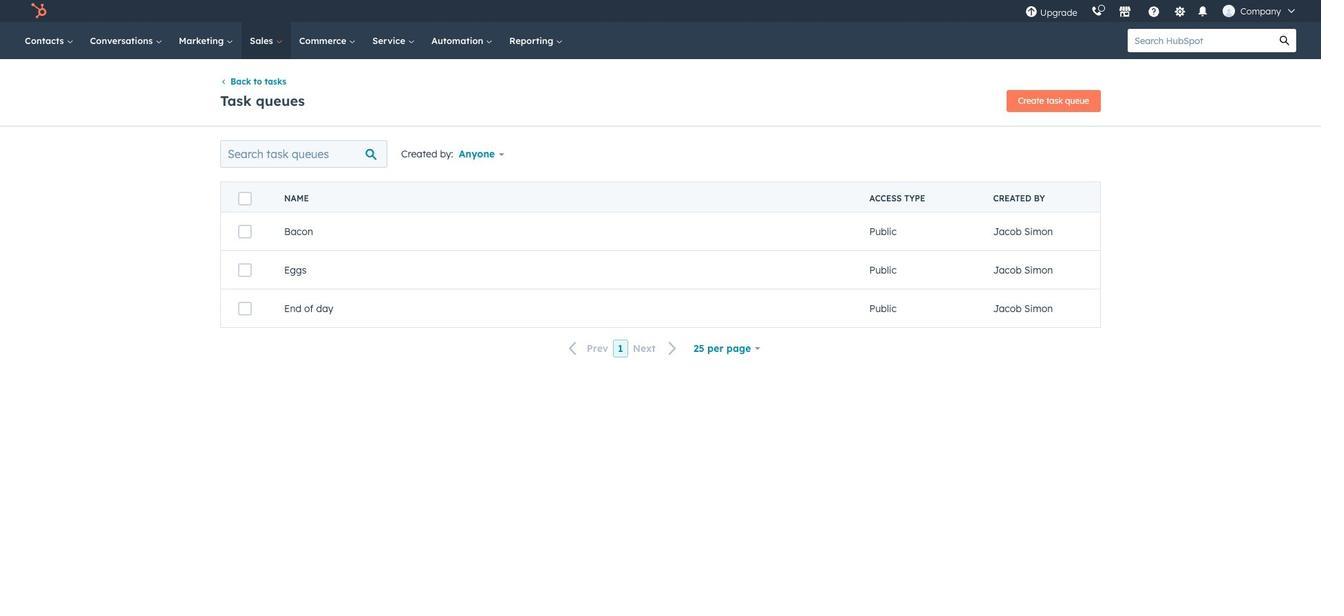 Task type: locate. For each thing, give the bounding box(es) containing it.
banner
[[220, 86, 1101, 112]]

menu
[[1019, 0, 1305, 22]]



Task type: describe. For each thing, give the bounding box(es) containing it.
pagination navigation
[[561, 340, 686, 358]]

jacob simon image
[[1223, 5, 1236, 17]]

marketplaces image
[[1119, 6, 1132, 19]]

Search HubSpot search field
[[1128, 29, 1274, 52]]

Search task queues search field
[[220, 141, 388, 168]]



Task type: vqa. For each thing, say whether or not it's contained in the screenshot.
the Pagination navigation
yes



